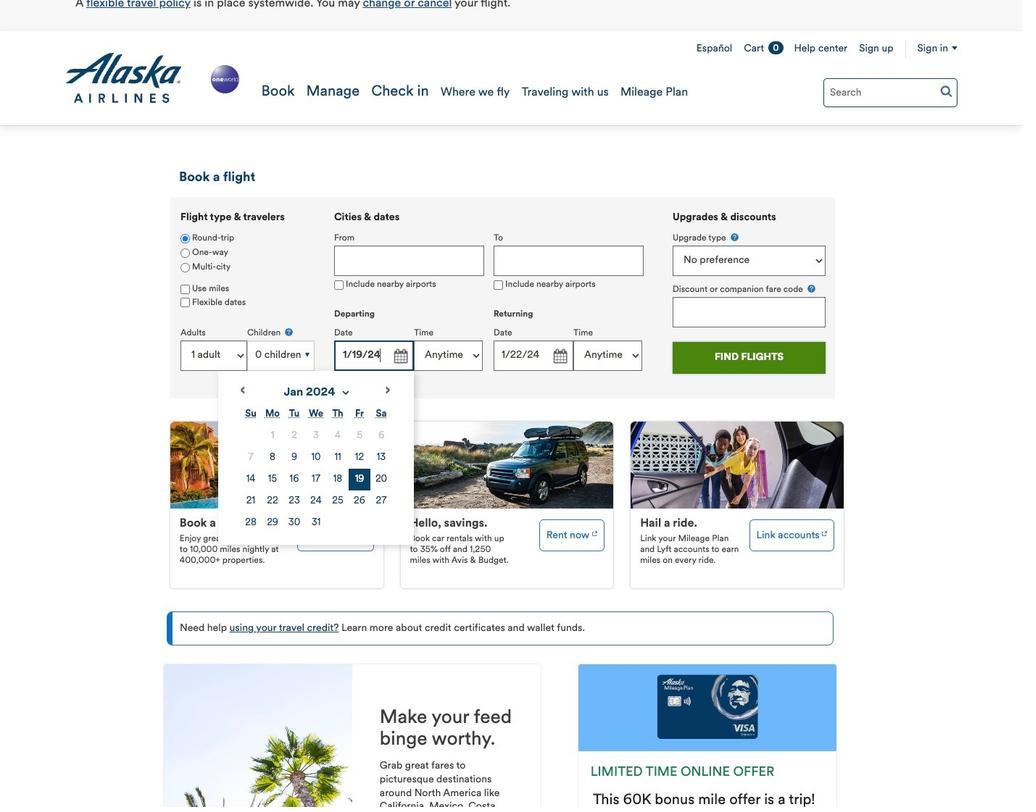 Task type: describe. For each thing, give the bounding box(es) containing it.
3 row from the top
[[240, 469, 392, 491]]

photo of an suv driving towards a mountain image
[[401, 422, 614, 509]]

1   radio from the top
[[181, 234, 190, 243]]

alaska airlines logo image
[[65, 53, 183, 104]]

1 row from the top
[[240, 425, 392, 447]]

photo of a hotel with a swimming pool and palm trees image
[[170, 422, 383, 509]]

2   radio from the top
[[181, 248, 190, 258]]

4 row from the top
[[240, 491, 392, 512]]



Task type: locate. For each thing, give the bounding box(es) containing it.
open datepicker image
[[550, 346, 570, 367]]

book rides image
[[822, 526, 827, 539]]

None text field
[[334, 246, 484, 276], [494, 246, 644, 276], [673, 297, 826, 327], [334, 341, 414, 371], [494, 341, 573, 371], [334, 246, 484, 276], [494, 246, 644, 276], [673, 297, 826, 327], [334, 341, 414, 371], [494, 341, 573, 371]]

open datepicker image
[[390, 346, 410, 367]]

1 vertical spatial   radio
[[181, 248, 190, 258]]

search button image
[[940, 85, 953, 97]]

header nav bar navigation
[[0, 31, 1022, 126]]

5 row from the top
[[240, 512, 392, 534]]

rent now image
[[592, 526, 597, 539]]

oneworld logo image
[[208, 63, 242, 96]]

option group
[[181, 232, 315, 275]]

row
[[240, 425, 392, 447], [240, 447, 392, 469], [240, 469, 392, 491], [240, 491, 392, 512], [240, 512, 392, 534]]

0 vertical spatial   radio
[[181, 234, 190, 243]]

  radio
[[181, 263, 190, 272]]

cell
[[262, 425, 283, 447], [283, 425, 305, 447], [305, 425, 327, 447], [327, 425, 349, 447], [349, 425, 370, 447], [370, 425, 392, 447], [240, 447, 262, 469], [262, 447, 283, 469], [283, 447, 305, 469], [305, 447, 327, 469], [327, 447, 349, 469], [349, 447, 370, 469], [370, 447, 392, 469], [240, 469, 262, 491], [262, 469, 283, 491], [283, 469, 305, 491], [305, 469, 327, 491], [327, 469, 349, 491], [349, 469, 370, 491], [370, 469, 392, 491], [240, 491, 262, 512], [262, 491, 283, 512], [283, 491, 305, 512], [305, 491, 327, 512], [327, 491, 349, 512], [349, 491, 370, 512], [370, 491, 392, 512], [240, 512, 262, 534], [262, 512, 283, 534], [283, 512, 305, 534], [305, 512, 327, 534]]

grid
[[240, 404, 392, 534]]

None checkbox
[[334, 280, 344, 290]]

2 row from the top
[[240, 447, 392, 469]]

group
[[170, 198, 324, 390], [218, 212, 653, 545], [673, 232, 826, 327]]

None submit
[[673, 342, 826, 374]]

Search text field
[[824, 78, 958, 107]]

  radio
[[181, 234, 190, 243], [181, 248, 190, 258]]

None checkbox
[[494, 280, 503, 290], [181, 298, 190, 308], [494, 280, 503, 290], [181, 298, 190, 308]]

some kids opening a door image
[[631, 422, 844, 509]]

  checkbox
[[181, 285, 190, 294]]



Task type: vqa. For each thing, say whether or not it's contained in the screenshot.
option group
yes



